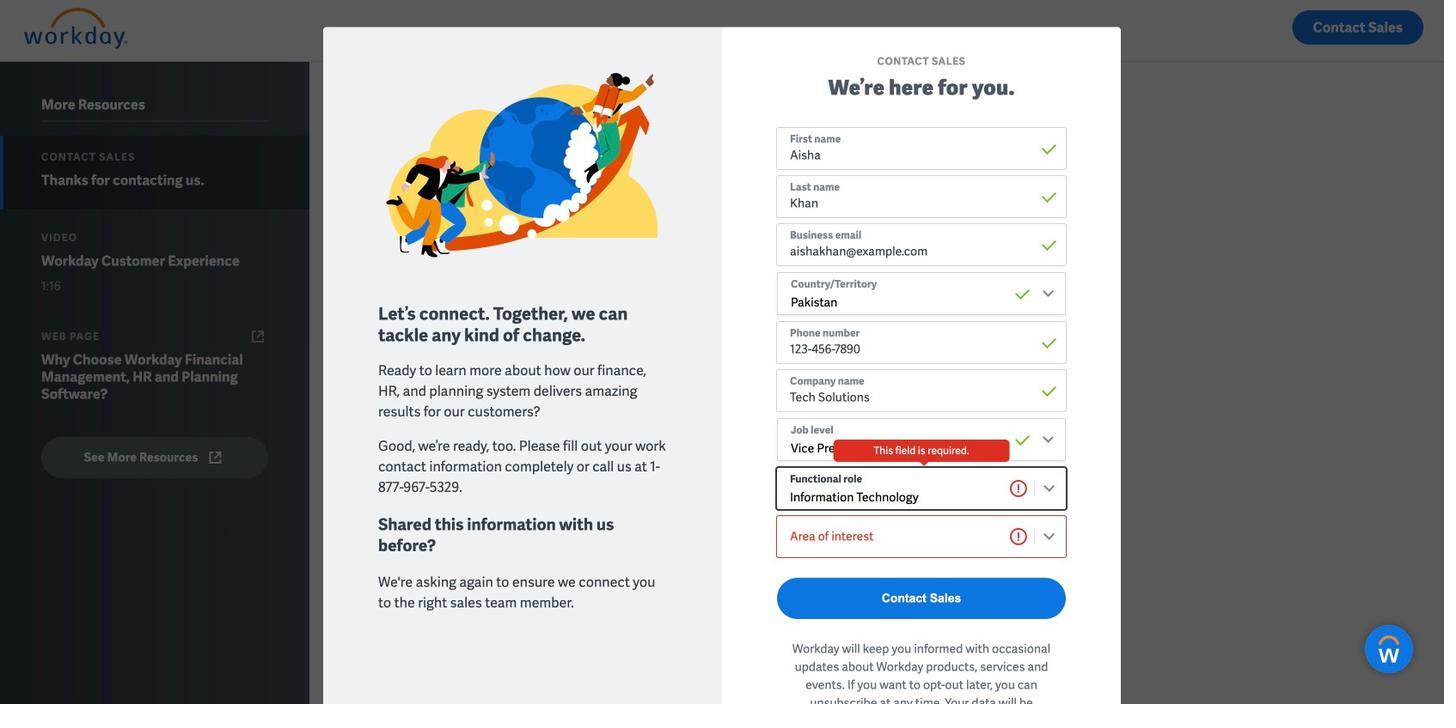 Task type: vqa. For each thing, say whether or not it's contained in the screenshot.
phone field inside MODAL dialog
no



Task type: locate. For each thing, give the bounding box(es) containing it.
None text field
[[790, 194, 1041, 212]]

modal dialog
[[323, 27, 1121, 705]]

None text field
[[790, 146, 1041, 164], [790, 389, 1041, 407], [790, 146, 1041, 164], [790, 389, 1041, 407]]

None email field
[[790, 242, 1041, 260]]

None telephone field
[[790, 340, 1041, 358]]



Task type: describe. For each thing, give the bounding box(es) containing it.
none email field inside modal dialog
[[790, 242, 1041, 260]]

none text field inside modal dialog
[[790, 194, 1041, 212]]

none telephone field inside modal dialog
[[790, 340, 1041, 358]]



